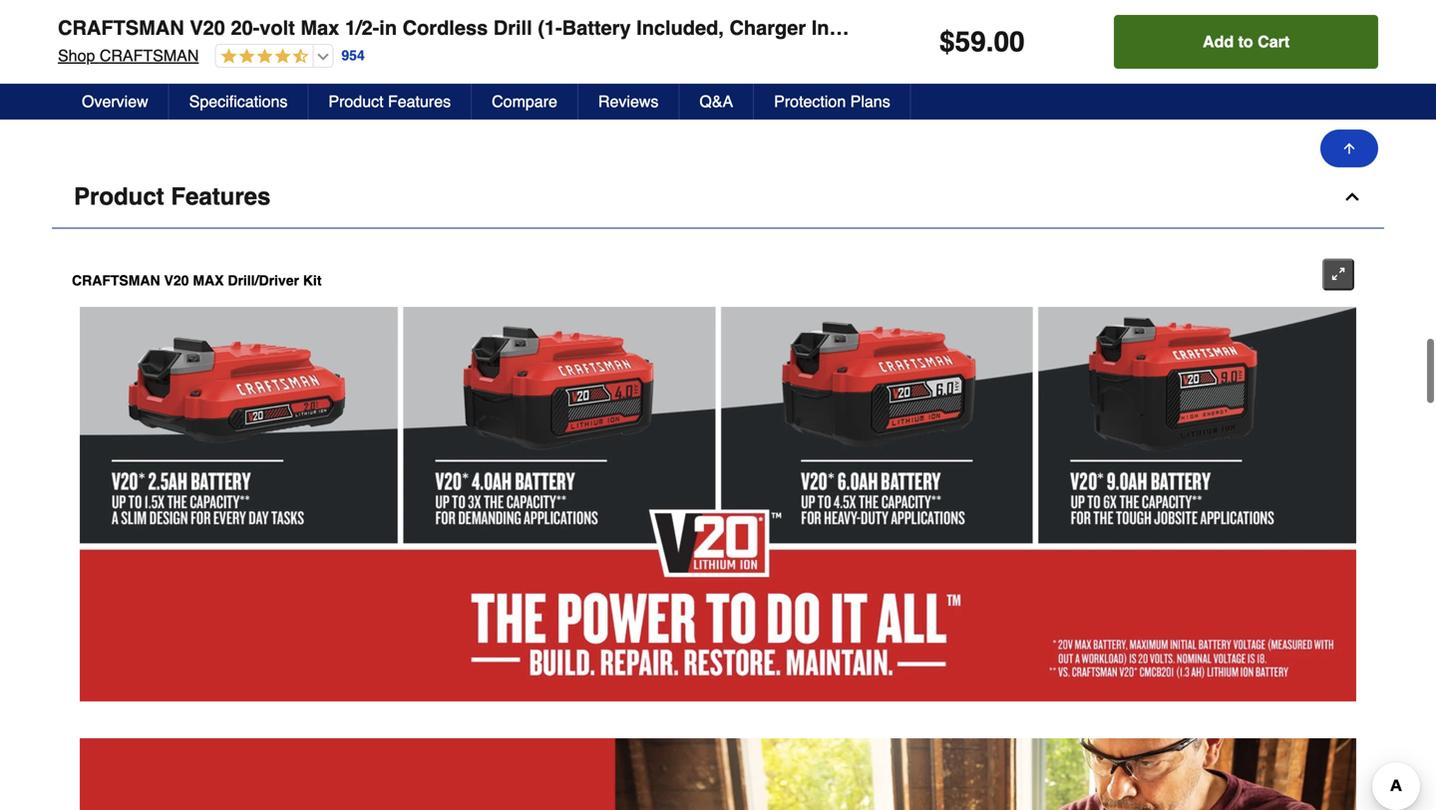Task type: vqa. For each thing, say whether or not it's contained in the screenshot.
THE DÉCOR
no



Task type: describe. For each thing, give the bounding box(es) containing it.
craftsman for craftsman v20 20-volt max 1/2-in cordless drill (1-battery included, charger included)
[[58, 16, 184, 39]]

0 vertical spatial product features button
[[309, 84, 472, 120]]

prop
[[173, 58, 201, 72]]

.
[[986, 26, 994, 58]]

reviews button
[[578, 84, 680, 120]]

1 vertical spatial craftsman
[[100, 46, 199, 65]]

reviews
[[598, 92, 659, 111]]

protection plans button
[[754, 84, 911, 120]]

compare
[[492, 92, 557, 111]]

ul
[[1057, 56, 1075, 72]]

(1-
[[538, 16, 562, 39]]

1/2-
[[345, 16, 379, 39]]

plans
[[850, 92, 890, 111]]

arrow up image
[[1341, 141, 1357, 157]]

add
[[1203, 32, 1234, 51]]

ul safety listing
[[1057, 56, 1155, 72]]

volt
[[260, 16, 295, 39]]

craftsman v20 20-volt max 1/2-in cordless drill (1-battery included, charger included)
[[58, 16, 900, 39]]

craftsman for craftsman v20 max drill/driver kit
[[72, 273, 160, 289]]

v20 for max
[[164, 273, 189, 289]]

add to cart
[[1203, 32, 1290, 51]]

product features for bottommost product features button
[[74, 183, 271, 210]]

65
[[204, 58, 217, 72]]

protection
[[774, 92, 846, 111]]

1 vertical spatial features
[[171, 183, 271, 210]]

max
[[301, 16, 339, 39]]

specifications
[[189, 92, 288, 111]]

overview
[[82, 92, 148, 111]]

1 vertical spatial product features button
[[52, 166, 1384, 229]]

add to cart button
[[1114, 15, 1378, 69]]

shop
[[58, 46, 95, 65]]

residents:
[[109, 58, 170, 72]]



Task type: locate. For each thing, give the bounding box(es) containing it.
954
[[341, 48, 365, 64]]

1 vertical spatial product
[[74, 183, 164, 210]]

specifications button
[[169, 84, 309, 120]]

in
[[379, 16, 397, 39]]

4.5 stars image
[[216, 48, 309, 66]]

product features button down 954
[[309, 84, 472, 120]]

$ 59 . 00
[[939, 26, 1025, 58]]

0 vertical spatial product features
[[329, 92, 451, 111]]

warning(s)
[[221, 58, 283, 72]]

1 horizontal spatial product features
[[329, 92, 451, 111]]

shop craftsman
[[58, 46, 199, 65]]

certifications
[[117, 10, 206, 26]]

included,
[[636, 16, 724, 39]]

safety
[[1079, 56, 1116, 72]]

protection plans
[[774, 92, 890, 111]]

1 horizontal spatial v20
[[190, 16, 225, 39]]

compare button
[[472, 84, 578, 120]]

cart
[[1258, 32, 1290, 51]]

20-
[[231, 16, 260, 39]]

59
[[955, 26, 986, 58]]

product features button
[[309, 84, 472, 120], [52, 166, 1384, 229]]

charger
[[730, 16, 806, 39]]

v20
[[190, 16, 225, 39], [164, 273, 189, 289]]

v20 for 20-
[[190, 16, 225, 39]]

craftsman up shop craftsman
[[58, 16, 184, 39]]

craftsman left max
[[72, 273, 160, 289]]

product
[[329, 92, 384, 111], [74, 183, 164, 210]]

product down overview "button"
[[74, 183, 164, 210]]

00
[[994, 26, 1025, 58]]

q&a button
[[680, 84, 754, 120]]

features up max
[[171, 183, 271, 210]]

drill
[[493, 16, 532, 39]]

to
[[1238, 32, 1253, 51]]

included)
[[812, 16, 900, 39]]

cordless
[[403, 16, 488, 39]]

overview button
[[62, 84, 169, 120]]

features
[[388, 92, 451, 111], [171, 183, 271, 210]]

ca residents: prop 65 warning(s)
[[89, 58, 283, 72]]

1 horizontal spatial features
[[388, 92, 451, 111]]

1 horizontal spatial product
[[329, 92, 384, 111]]

drill/driver
[[228, 273, 299, 289]]

product features down 954
[[329, 92, 451, 111]]

battery
[[562, 16, 631, 39]]

product features
[[329, 92, 451, 111], [74, 183, 271, 210]]

0 vertical spatial craftsman
[[58, 16, 184, 39]]

product features for topmost product features button
[[329, 92, 451, 111]]

0 horizontal spatial product features
[[74, 183, 271, 210]]

kit
[[303, 273, 322, 289]]

v20 up 65
[[190, 16, 225, 39]]

max
[[193, 273, 224, 289]]

$
[[939, 26, 955, 58]]

product features button down q&a button
[[52, 166, 1384, 229]]

0 vertical spatial features
[[388, 92, 451, 111]]

craftsman v20 max drill/driver kit
[[72, 273, 322, 289]]

craftsman down certifications
[[100, 46, 199, 65]]

v20 left max
[[164, 273, 189, 289]]

0 horizontal spatial v20
[[164, 273, 189, 289]]

q&a
[[700, 92, 733, 111]]

2 vertical spatial craftsman
[[72, 273, 160, 289]]

product down 954
[[329, 92, 384, 111]]

product for topmost product features button
[[329, 92, 384, 111]]

features down cordless
[[388, 92, 451, 111]]

product features up craftsman v20 max drill/driver kit
[[74, 183, 271, 210]]

0 vertical spatial product
[[329, 92, 384, 111]]

0 horizontal spatial product
[[74, 183, 164, 210]]

product for bottommost product features button
[[74, 183, 164, 210]]

chevron up image
[[1342, 187, 1362, 207]]

0 vertical spatial v20
[[190, 16, 225, 39]]

ca
[[89, 58, 106, 72]]

0 horizontal spatial features
[[171, 183, 271, 210]]

1 vertical spatial product features
[[74, 183, 271, 210]]

1 vertical spatial v20
[[164, 273, 189, 289]]

craftsman
[[58, 16, 184, 39], [100, 46, 199, 65], [72, 273, 160, 289]]

listing
[[1120, 56, 1155, 72]]



